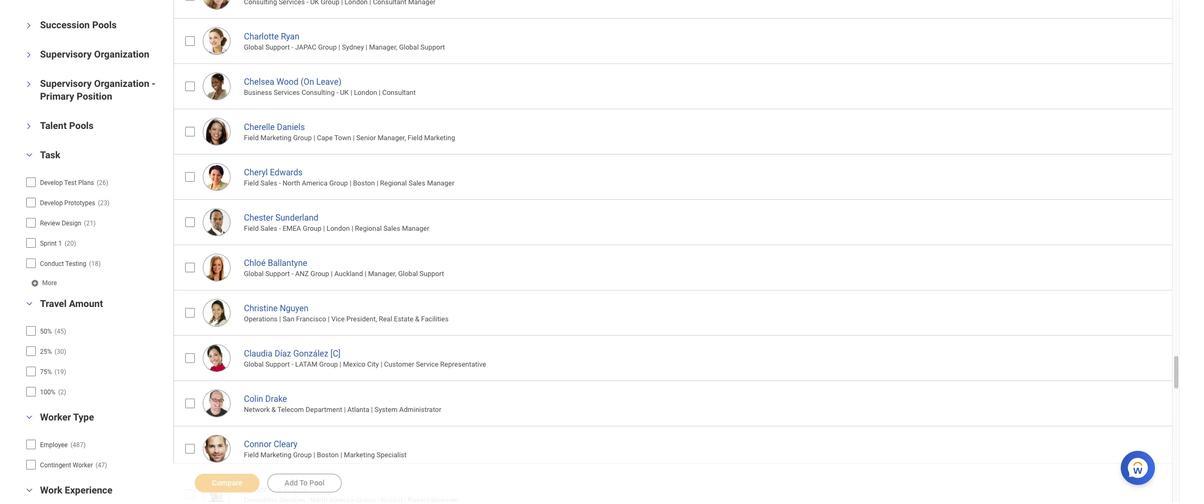 Task type: vqa. For each thing, say whether or not it's contained in the screenshot.
related actions 'ICON'
no



Task type: describe. For each thing, give the bounding box(es) containing it.
prototypes
[[64, 200, 95, 207]]

network & telecom department   |   atlanta   |   system administrator
[[244, 406, 441, 414]]

experience
[[65, 485, 113, 497]]

vice
[[331, 316, 345, 324]]

manager, for cherelle daniels
[[378, 134, 406, 142]]

operations   |   san francisco   |   vice president, real estate & facilities
[[244, 316, 449, 324]]

& inside colin drake list item
[[272, 406, 276, 414]]

group inside the chester sunderland list item
[[303, 225, 322, 233]]

succession pools
[[40, 19, 117, 31]]

(45)
[[55, 328, 66, 336]]

ryan
[[281, 31, 300, 41]]

(2)
[[58, 389, 66, 397]]

develop for develop test plans
[[40, 180, 63, 187]]

chester sunderland list item
[[174, 200, 1180, 245]]

design
[[62, 220, 81, 228]]

chloé
[[244, 258, 266, 268]]

testing
[[65, 261, 86, 268]]

amount
[[69, 299, 103, 310]]

75%
[[40, 369, 52, 377]]

boston inside connor cleary list item
[[317, 452, 339, 460]]

department
[[306, 406, 342, 414]]

talent
[[40, 120, 67, 132]]

colin drake
[[244, 394, 287, 405]]

field for cheryl edwards
[[244, 179, 259, 187]]

supervisory organization button
[[40, 49, 149, 60]]

charlotte
[[244, 31, 279, 41]]

cherelle
[[244, 122, 275, 132]]

group inside charlotte ryan global support - japac group   |   sydney   |   manager, global support
[[318, 43, 337, 51]]

chester
[[244, 213, 273, 223]]

sprint 1
[[40, 240, 62, 248]]

charlotte ryan list item
[[174, 18, 1180, 63]]

100%
[[40, 389, 55, 397]]

cherelle daniels
[[244, 122, 305, 132]]

chloé ballantyne link
[[244, 256, 307, 268]]

connor
[[244, 440, 272, 450]]

pools for succession pools
[[92, 19, 117, 31]]

harrington
[[269, 485, 309, 495]]

cheryl edwards list item
[[174, 154, 1180, 200]]

worker type button
[[40, 412, 94, 424]]

(487)
[[70, 442, 86, 450]]

travel amount button
[[40, 299, 103, 310]]

chloé ballantyne list item
[[174, 245, 1180, 290]]

global inside claudia díaz gonzález [c] list item
[[244, 361, 264, 369]]

contingent worker
[[40, 462, 93, 470]]

1
[[58, 240, 62, 248]]

chester sunderland link
[[244, 211, 318, 223]]

review
[[40, 220, 60, 228]]

charlotte ryan global support - japac group   |   sydney   |   manager, global support
[[244, 31, 445, 51]]

more
[[42, 280, 57, 287]]

manager inside cheryl edwards list item
[[427, 179, 455, 187]]

group inside the cherelle daniels list item
[[293, 134, 312, 142]]

emea
[[283, 225, 301, 233]]

colin
[[244, 394, 263, 405]]

task
[[40, 150, 60, 161]]

supervisory organization - primary position button
[[40, 78, 155, 102]]

christine nguyen link
[[244, 301, 309, 314]]

chloé ballantyne
[[244, 258, 307, 268]]

review design
[[40, 220, 81, 228]]

drake
[[265, 394, 287, 405]]

city
[[367, 361, 379, 369]]

chelsea
[[244, 77, 274, 87]]

chelsea wood (on leave) list item
[[174, 63, 1180, 109]]

field marketing group   |   cape town   |   senior manager, field marketing
[[244, 134, 455, 142]]

support inside claudia díaz gonzález [c] list item
[[265, 361, 290, 369]]

auckland
[[334, 270, 363, 278]]

colin drake list item
[[174, 381, 1180, 426]]

sunderland
[[275, 213, 318, 223]]

christine nguyen
[[244, 304, 309, 314]]

develop test plans
[[40, 180, 94, 187]]

group inside cheryl edwards list item
[[329, 179, 348, 187]]

travel amount
[[40, 299, 103, 310]]

facilities
[[421, 316, 449, 324]]

north
[[283, 179, 300, 187]]

(18)
[[89, 261, 101, 268]]

administrator
[[399, 406, 441, 414]]

global down chloé
[[244, 270, 264, 278]]

worker type tree
[[26, 436, 155, 475]]

type
[[73, 412, 94, 424]]

travel
[[40, 299, 67, 310]]

global up consultant
[[399, 43, 419, 51]]

(on
[[301, 77, 314, 87]]

supervisory organization
[[40, 49, 149, 60]]

task tree
[[26, 174, 155, 273]]

task button
[[40, 150, 60, 161]]

supervisory for supervisory organization
[[40, 49, 92, 60]]

connor cleary list item
[[174, 426, 1180, 472]]

test
[[64, 180, 77, 187]]

chevron down image for worker type
[[23, 414, 36, 422]]

connor cleary
[[244, 440, 298, 450]]

chevron down image for supervisory organization
[[25, 49, 33, 62]]

(26)
[[97, 180, 108, 187]]

organization for supervisory organization
[[94, 49, 149, 60]]

ballantyne
[[268, 258, 307, 268]]

chevron down image for succession pools
[[25, 19, 33, 32]]

chevron down image for work experience
[[23, 488, 36, 495]]

regional inside the chester sunderland list item
[[355, 225, 382, 233]]

regional inside cheryl edwards list item
[[380, 179, 407, 187]]

worker type
[[40, 412, 94, 424]]

chelsea wood (on leave) link
[[244, 75, 342, 87]]

field sales - north america group   |   boston   |   regional sales manager
[[244, 179, 455, 187]]

telecom
[[278, 406, 304, 414]]



Task type: locate. For each thing, give the bounding box(es) containing it.
& down drake
[[272, 406, 276, 414]]

2 organization from the top
[[94, 78, 149, 89]]

conor harrington list item
[[174, 472, 1180, 503]]

senior
[[356, 134, 376, 142]]

- for global support - latam group   |   mexico city   |   customer service representative
[[292, 361, 294, 369]]

[c]
[[331, 349, 341, 359]]

succession
[[40, 19, 90, 31]]

global up estate
[[398, 270, 418, 278]]

group right anz
[[311, 270, 329, 278]]

1 horizontal spatial worker
[[73, 462, 93, 470]]

0 horizontal spatial &
[[272, 406, 276, 414]]

wood
[[277, 77, 299, 87]]

consultant
[[382, 89, 416, 97]]

worker left (47)
[[73, 462, 93, 470]]

- for field sales - north america group   |   boston   |   regional sales manager
[[279, 179, 281, 187]]

manager, right the auckland
[[368, 270, 397, 278]]

supervisory up primary
[[40, 78, 92, 89]]

boston down department
[[317, 452, 339, 460]]

- inside chelsea wood (on leave) business services consulting - uk   |   london   |   consultant
[[336, 89, 338, 97]]

san
[[283, 316, 294, 324]]

organization for supervisory organization - primary position
[[94, 78, 149, 89]]

- for supervisory organization - primary position
[[152, 78, 155, 89]]

daniels
[[277, 122, 305, 132]]

chevron down image for travel amount
[[23, 301, 36, 308]]

connor cleary link
[[244, 438, 298, 450]]

global down charlotte
[[244, 43, 264, 51]]

- inside charlotte ryan global support - japac group   |   sydney   |   manager, global support
[[292, 43, 294, 51]]

1 vertical spatial regional
[[355, 225, 382, 233]]

chevron down image for talent pools
[[25, 120, 33, 133]]

1 vertical spatial manager
[[402, 225, 429, 233]]

1 vertical spatial manager,
[[378, 134, 406, 142]]

field inside connor cleary list item
[[244, 452, 259, 460]]

charlotte ryan link
[[244, 29, 300, 41]]

1 vertical spatial chevron down image
[[23, 152, 36, 159]]

global support - latam group   |   mexico city   |   customer service representative
[[244, 361, 486, 369]]

travel amount tree
[[26, 323, 155, 402]]

claudia díaz gonzález [c] link
[[244, 347, 341, 359]]

christine
[[244, 304, 278, 314]]

atlanta
[[347, 406, 370, 414]]

develop prototypes
[[40, 200, 95, 207]]

develop left test
[[40, 180, 63, 187]]

- inside supervisory organization - primary position
[[152, 78, 155, 89]]

(21)
[[84, 220, 96, 228]]

group right japac
[[318, 43, 337, 51]]

regional
[[380, 179, 407, 187], [355, 225, 382, 233]]

work experience button
[[40, 485, 113, 497]]

operations
[[244, 316, 278, 324]]

work experience
[[40, 485, 113, 497]]

global support - anz group   |   auckland   |   manager, global support
[[244, 270, 444, 278]]

1 vertical spatial london
[[327, 225, 350, 233]]

boston
[[353, 179, 375, 187], [317, 452, 339, 460]]

0 vertical spatial develop
[[40, 180, 63, 187]]

2 develop from the top
[[40, 200, 63, 207]]

supervisory for supervisory organization - primary position
[[40, 78, 92, 89]]

uk
[[340, 89, 349, 97]]

chevron down image for supervisory organization - primary position
[[25, 78, 33, 91]]

chevron down image
[[25, 120, 33, 133], [23, 152, 36, 159], [23, 488, 36, 495]]

chevron down image left work
[[23, 488, 36, 495]]

group inside chloé ballantyne list item
[[311, 270, 329, 278]]

manager, right sydney
[[369, 43, 397, 51]]

- inside claudia díaz gonzález [c] list item
[[292, 361, 294, 369]]

0 vertical spatial boston
[[353, 179, 375, 187]]

sales
[[260, 179, 277, 187], [409, 179, 425, 187], [260, 225, 277, 233], [384, 225, 400, 233]]

1 develop from the top
[[40, 180, 63, 187]]

group down the cleary
[[293, 452, 312, 460]]

field down connor
[[244, 452, 259, 460]]

worker type group
[[19, 412, 168, 477]]

conor harrington
[[244, 485, 309, 495]]

0 vertical spatial organization
[[94, 49, 149, 60]]

- for global support - anz group   |   auckland   |   manager, global support
[[292, 270, 294, 278]]

chevron down image left talent
[[25, 120, 33, 133]]

london inside the chester sunderland list item
[[327, 225, 350, 233]]

manager, inside charlotte ryan global support - japac group   |   sydney   |   manager, global support
[[369, 43, 397, 51]]

organization up supervisory organization - primary position
[[94, 49, 149, 60]]

0 vertical spatial supervisory
[[40, 49, 92, 60]]

pools for talent pools
[[69, 120, 94, 132]]

1 horizontal spatial london
[[354, 89, 377, 97]]

conduct testing
[[40, 261, 86, 268]]

0 horizontal spatial london
[[327, 225, 350, 233]]

christine nguyen list item
[[174, 290, 1180, 336]]

- for field sales - emea group   |   london   |   regional sales manager
[[279, 225, 281, 233]]

1 horizontal spatial &
[[415, 316, 420, 324]]

develop up review
[[40, 200, 63, 207]]

0 vertical spatial &
[[415, 316, 420, 324]]

0 vertical spatial london
[[354, 89, 377, 97]]

0 vertical spatial regional
[[380, 179, 407, 187]]

manager, for chloé ballantyne
[[368, 270, 397, 278]]

cleary
[[274, 440, 298, 450]]

worker inside tree
[[73, 462, 93, 470]]

- inside the chester sunderland list item
[[279, 225, 281, 233]]

boston inside cheryl edwards list item
[[353, 179, 375, 187]]

1 vertical spatial supervisory
[[40, 78, 92, 89]]

list item
[[174, 0, 1180, 18]]

mexico
[[343, 361, 366, 369]]

pools right talent
[[69, 120, 94, 132]]

0 vertical spatial manager
[[427, 179, 455, 187]]

travel amount group
[[19, 298, 168, 404]]

supervisory
[[40, 49, 92, 60], [40, 78, 92, 89]]

manager inside the chester sunderland list item
[[402, 225, 429, 233]]

service
[[416, 361, 439, 369]]

system
[[375, 406, 398, 414]]

supervisory organization - primary position
[[40, 78, 155, 102]]

manager, right 'senior'
[[378, 134, 406, 142]]

field inside the chester sunderland list item
[[244, 225, 259, 233]]

chevron down image inside "task" group
[[23, 152, 36, 159]]

manager,
[[369, 43, 397, 51], [378, 134, 406, 142], [368, 270, 397, 278]]

develop
[[40, 180, 63, 187], [40, 200, 63, 207]]

sydney
[[342, 43, 364, 51]]

0 horizontal spatial worker
[[40, 412, 71, 424]]

0 vertical spatial pools
[[92, 19, 117, 31]]

business
[[244, 89, 272, 97]]

leave)
[[316, 77, 342, 87]]

1 vertical spatial pools
[[69, 120, 94, 132]]

claudia díaz gonzález [c] list item
[[174, 336, 1180, 381]]

task group
[[19, 149, 168, 290]]

pools up supervisory organization button
[[92, 19, 117, 31]]

1 vertical spatial organization
[[94, 78, 149, 89]]

cape
[[317, 134, 333, 142]]

position
[[77, 91, 112, 102]]

1 vertical spatial develop
[[40, 200, 63, 207]]

manager, inside chloé ballantyne list item
[[368, 270, 397, 278]]

field down chester
[[244, 225, 259, 233]]

25%
[[40, 349, 52, 356]]

chevron down image for task
[[23, 152, 36, 159]]

employee
[[40, 442, 68, 450]]

group down daniels
[[293, 134, 312, 142]]

representative
[[440, 361, 486, 369]]

field for connor cleary
[[244, 452, 259, 460]]

chelsea wood (on leave) business services consulting - uk   |   london   |   consultant
[[244, 77, 416, 97]]

group down [c]
[[319, 361, 338, 369]]

cheryl
[[244, 167, 268, 178]]

supervisory down succession
[[40, 49, 92, 60]]

organization up position
[[94, 78, 149, 89]]

talent pools button
[[40, 120, 94, 132]]

latam
[[295, 361, 318, 369]]

global
[[244, 43, 264, 51], [399, 43, 419, 51], [244, 270, 264, 278], [398, 270, 418, 278], [244, 361, 264, 369]]

group right america
[[329, 179, 348, 187]]

conor
[[244, 485, 267, 495]]

field inside cheryl edwards list item
[[244, 179, 259, 187]]

london inside chelsea wood (on leave) business services consulting - uk   |   london   |   consultant
[[354, 89, 377, 97]]

1 vertical spatial boston
[[317, 452, 339, 460]]

- inside chloé ballantyne list item
[[292, 270, 294, 278]]

boston down 'senior'
[[353, 179, 375, 187]]

nguyen
[[280, 304, 309, 314]]

chevron down image left task
[[23, 152, 36, 159]]

supervisory inside supervisory organization - primary position
[[40, 78, 92, 89]]

chester sunderland
[[244, 213, 318, 223]]

1 horizontal spatial boston
[[353, 179, 375, 187]]

consulting
[[302, 89, 335, 97]]

worker down (2)
[[40, 412, 71, 424]]

support
[[265, 43, 290, 51], [421, 43, 445, 51], [265, 270, 290, 278], [420, 270, 444, 278], [265, 361, 290, 369]]

0 vertical spatial manager,
[[369, 43, 397, 51]]

cherelle daniels list item
[[174, 109, 1180, 154]]

manager
[[427, 179, 455, 187], [402, 225, 429, 233]]

manager, inside the cherelle daniels list item
[[378, 134, 406, 142]]

1 supervisory from the top
[[40, 49, 92, 60]]

contingent
[[40, 462, 71, 470]]

organization inside supervisory organization - primary position
[[94, 78, 149, 89]]

cherelle daniels link
[[244, 120, 305, 132]]

edwards
[[270, 167, 303, 178]]

london up global support - anz group   |   auckland   |   manager, global support
[[327, 225, 350, 233]]

group inside claudia díaz gonzález [c] list item
[[319, 361, 338, 369]]

primary
[[40, 91, 74, 102]]

field down consultant
[[408, 134, 423, 142]]

- inside cheryl edwards list item
[[279, 179, 281, 187]]

& inside christine nguyen list item
[[415, 316, 420, 324]]

1 vertical spatial worker
[[73, 462, 93, 470]]

& right estate
[[415, 316, 420, 324]]

group inside connor cleary list item
[[293, 452, 312, 460]]

group down sunderland
[[303, 225, 322, 233]]

succession pools button
[[40, 19, 117, 31]]

2 vertical spatial chevron down image
[[23, 488, 36, 495]]

(23)
[[98, 200, 110, 207]]

1 vertical spatial &
[[272, 406, 276, 414]]

claudia
[[244, 349, 273, 359]]

more button
[[31, 279, 58, 288]]

1 organization from the top
[[94, 49, 149, 60]]

chevron down image
[[25, 19, 33, 32], [25, 49, 33, 62], [25, 78, 33, 91], [23, 301, 36, 308], [23, 414, 36, 422]]

field for chester sunderland
[[244, 225, 259, 233]]

field down cherelle in the left top of the page
[[244, 134, 259, 142]]

(19)
[[55, 369, 66, 377]]

chevron down image inside travel amount group
[[23, 301, 36, 308]]

plans
[[78, 180, 94, 187]]

japac
[[295, 43, 316, 51]]

field for cherelle daniels
[[244, 134, 259, 142]]

0 vertical spatial worker
[[40, 412, 71, 424]]

0 horizontal spatial boston
[[317, 452, 339, 460]]

conduct
[[40, 261, 64, 268]]

anz
[[295, 270, 309, 278]]

chevron down image inside worker type group
[[23, 414, 36, 422]]

conor harrington link
[[244, 483, 309, 495]]

2 supervisory from the top
[[40, 78, 92, 89]]

london right the uk
[[354, 89, 377, 97]]

global down the claudia
[[244, 361, 264, 369]]

cheryl edwards
[[244, 167, 303, 178]]

claudia díaz gonzález [c]
[[244, 349, 341, 359]]

2 vertical spatial manager,
[[368, 270, 397, 278]]

estate
[[394, 316, 414, 324]]

(20)
[[65, 240, 76, 248]]

develop for develop prototypes
[[40, 200, 63, 207]]

field down cheryl on the left
[[244, 179, 259, 187]]

cheryl edwards link
[[244, 165, 303, 178]]

field sales - emea group   |   london   |   regional sales manager
[[244, 225, 429, 233]]

0 vertical spatial chevron down image
[[25, 120, 33, 133]]

worker
[[40, 412, 71, 424], [73, 462, 93, 470]]

(30)
[[55, 349, 66, 356]]



